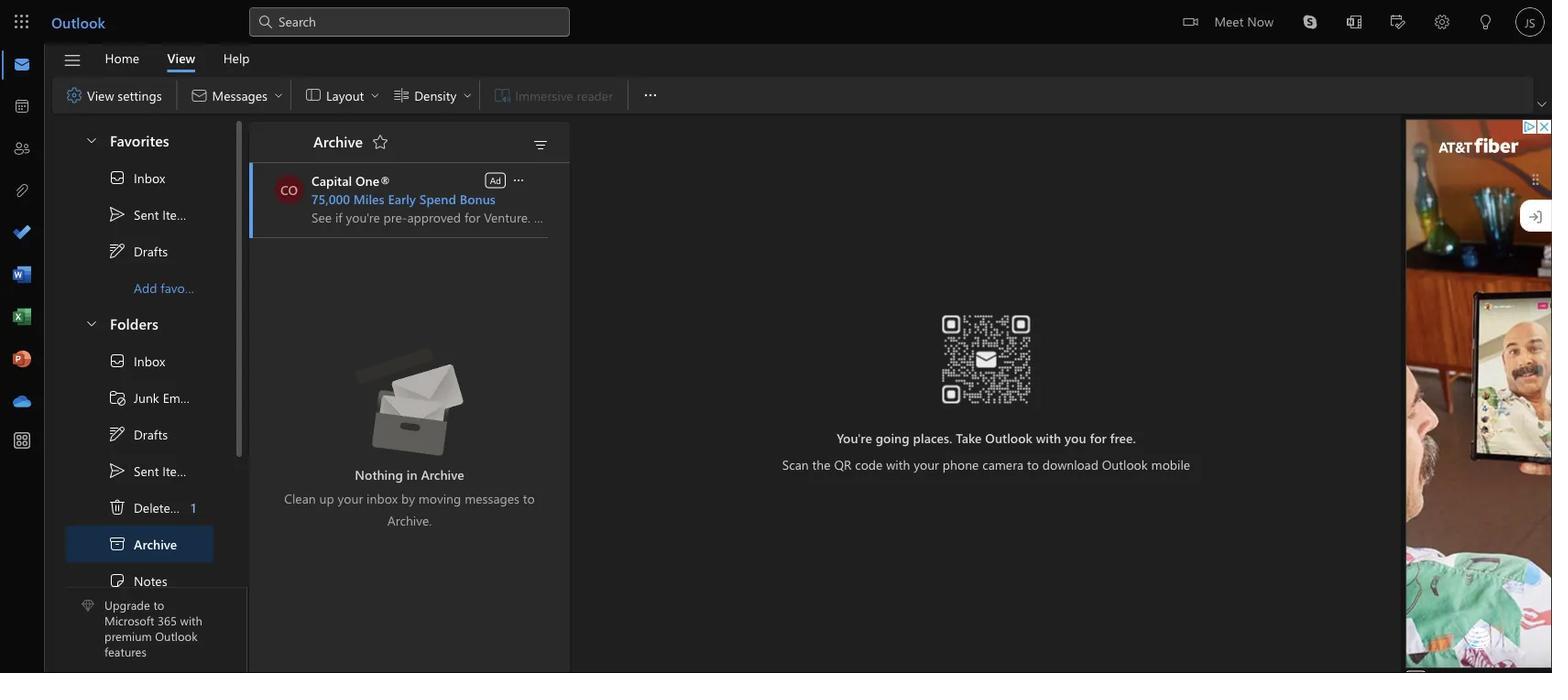 Task type: vqa. For each thing, say whether or not it's contained in the screenshot.
the bottom the your
yes



Task type: describe. For each thing, give the bounding box(es) containing it.
capital
[[312, 172, 352, 189]]

your inside you're going places. take outlook with you for free. scan the qr code with your phone camera to download outlook mobile
[[914, 456, 939, 473]]


[[532, 137, 550, 155]]


[[1538, 100, 1547, 109]]

people image
[[13, 140, 31, 159]]

more apps image
[[13, 433, 31, 451]]


[[108, 572, 126, 590]]

favorite
[[161, 279, 203, 296]]

you're
[[837, 430, 872, 447]]


[[190, 86, 209, 104]]

capital one®
[[312, 172, 391, 189]]

word image
[[13, 267, 31, 285]]

75,000 miles early spend bonus
[[312, 190, 496, 207]]

archive.
[[387, 512, 432, 529]]

one®
[[356, 172, 391, 189]]

moving
[[419, 490, 461, 507]]

meet
[[1215, 12, 1244, 29]]

 for  dropdown button
[[511, 173, 526, 188]]

 tree item
[[66, 379, 214, 416]]

 button
[[1465, 0, 1509, 46]]

 button
[[1289, 0, 1333, 44]]

 for 
[[462, 90, 473, 101]]

for
[[1090, 430, 1107, 447]]

 inside 'folders' tree item
[[84, 316, 99, 330]]

 button
[[1333, 0, 1377, 46]]

you're going places. take outlook with you for free. scan the qr code with your phone camera to download outlook mobile
[[783, 430, 1191, 473]]

1  tree item from the top
[[66, 196, 214, 233]]

 button
[[510, 171, 527, 189]]

the
[[813, 456, 831, 473]]

Search for email, meetings, files and more. field
[[277, 12, 559, 30]]

 button
[[1421, 0, 1465, 46]]

 junk email
[[108, 389, 193, 407]]

 sent items for 1st "" tree item from the top of the page
[[108, 205, 193, 224]]

help button
[[210, 44, 264, 72]]

add
[[134, 279, 157, 296]]

 density 
[[393, 86, 473, 104]]

outlook inside 'banner'
[[51, 12, 105, 32]]

nothing in archive clean up your inbox by moving messages to archive.
[[284, 467, 535, 529]]

 button
[[1534, 95, 1551, 114]]

going
[[876, 430, 910, 447]]

outlook down "free."
[[1102, 456, 1148, 473]]

in
[[407, 467, 418, 483]]

ad
[[490, 174, 501, 187]]

 tree item for 
[[66, 159, 214, 196]]

excel image
[[13, 309, 31, 327]]

upgrade
[[104, 597, 150, 614]]

view button
[[154, 44, 209, 72]]

 search field
[[249, 0, 570, 41]]

camera
[[983, 456, 1024, 473]]

help
[[223, 49, 250, 66]]

 for 
[[108, 242, 126, 260]]

 for  popup button at the left
[[642, 86, 660, 104]]

notes
[[134, 573, 167, 590]]

2 horizontal spatial with
[[1036, 430, 1061, 447]]

outlook link
[[51, 0, 105, 44]]

mail image
[[13, 56, 31, 74]]

 deleted items
[[108, 499, 212, 517]]

 button
[[632, 77, 669, 114]]

outlook banner
[[0, 0, 1553, 46]]

2  from the top
[[108, 462, 126, 480]]

co
[[280, 181, 298, 198]]

1 vertical spatial with
[[886, 456, 910, 473]]


[[257, 13, 275, 31]]

 tree item for 
[[66, 343, 214, 379]]

to inside you're going places. take outlook with you for free. scan the qr code with your phone camera to download outlook mobile
[[1027, 456, 1039, 473]]

scan
[[783, 456, 809, 473]]

 notes
[[108, 572, 167, 590]]

bonus
[[460, 190, 496, 207]]

up
[[319, 490, 334, 507]]

 tree item
[[66, 526, 214, 563]]

js image
[[1516, 7, 1545, 37]]


[[1391, 15, 1406, 29]]


[[393, 86, 411, 104]]

 tree item
[[66, 489, 214, 526]]

code
[[855, 456, 883, 473]]

 button for folders
[[75, 306, 106, 340]]


[[371, 133, 390, 151]]

 button
[[366, 127, 395, 157]]

365
[[158, 613, 177, 629]]

layout
[[326, 86, 364, 103]]

premium features image
[[82, 600, 94, 613]]

add favorite
[[134, 279, 203, 296]]

clean
[[284, 490, 316, 507]]

deleted
[[134, 499, 178, 516]]

 drafts for 
[[108, 242, 168, 260]]

home
[[105, 49, 139, 66]]

email
[[163, 389, 193, 406]]

2  tree item from the top
[[66, 453, 214, 489]]

messages
[[465, 490, 520, 507]]

archive inside nothing in archive clean up your inbox by moving messages to archive.
[[421, 467, 464, 483]]

layout group
[[295, 77, 476, 110]]

favorites
[[110, 130, 169, 150]]

download
[[1043, 456, 1099, 473]]


[[304, 86, 323, 104]]


[[1435, 15, 1450, 29]]

early
[[388, 190, 416, 207]]

miles
[[354, 190, 385, 207]]

inbox for 
[[134, 353, 165, 370]]

 inbox for 
[[108, 352, 165, 370]]



Task type: locate. For each thing, give the bounding box(es) containing it.
onedrive image
[[13, 393, 31, 412]]

outlook inside upgrade to microsoft 365 with premium outlook features
[[155, 628, 198, 644]]

 down 
[[108, 425, 126, 444]]

1 horizontal spatial view
[[167, 49, 195, 66]]

1 inbox from the top
[[134, 169, 165, 186]]

inbox up  junk email
[[134, 353, 165, 370]]

2 vertical spatial items
[[181, 499, 212, 516]]

calendar image
[[13, 98, 31, 116]]


[[642, 86, 660, 104], [511, 173, 526, 188]]

to inside nothing in archive clean up your inbox by moving messages to archive.
[[523, 490, 535, 507]]

 tree item down junk
[[66, 416, 214, 453]]

1 vertical spatial drafts
[[134, 426, 168, 443]]

view right 
[[87, 86, 114, 103]]

 inside  messages 
[[273, 90, 284, 101]]

0 vertical spatial sent
[[134, 206, 159, 223]]

2 drafts from the top
[[134, 426, 168, 443]]

outlook up camera
[[986, 430, 1033, 447]]

tab list inside application
[[91, 44, 264, 72]]

0 vertical spatial to
[[1027, 456, 1039, 473]]

1  inbox from the top
[[108, 169, 165, 187]]

drafts for 
[[134, 243, 168, 260]]

 tree item for 
[[66, 233, 214, 269]]

 inside popup button
[[642, 86, 660, 104]]


[[108, 389, 126, 407]]

nothing
[[355, 467, 403, 483]]

2  button from the top
[[75, 306, 106, 340]]

 for 
[[108, 425, 126, 444]]

by
[[401, 490, 415, 507]]

 button left folders
[[75, 306, 106, 340]]

your down places.
[[914, 456, 939, 473]]

 down the favorites tree item
[[108, 169, 126, 187]]

2 sent from the top
[[134, 463, 159, 480]]

upgrade to microsoft 365 with premium outlook features
[[104, 597, 202, 660]]

archive inside  archive
[[134, 536, 177, 553]]

inbox down the favorites tree item
[[134, 169, 165, 186]]

 inbox down 'folders' tree item
[[108, 352, 165, 370]]

archive up moving at the bottom left of page
[[421, 467, 464, 483]]

files image
[[13, 182, 31, 201]]

 button
[[54, 45, 91, 76]]

 tree item down favorites
[[66, 159, 214, 196]]

1 horizontal spatial to
[[523, 490, 535, 507]]

with down going
[[886, 456, 910, 473]]

1 vertical spatial 
[[108, 425, 126, 444]]

 drafts up add favorite tree item
[[108, 242, 168, 260]]

spend
[[420, 190, 456, 207]]

0 horizontal spatial archive
[[134, 536, 177, 553]]

 tree item up junk
[[66, 343, 214, 379]]

 button
[[75, 123, 106, 157], [75, 306, 106, 340]]

 inside ' layout '
[[370, 90, 381, 101]]

density
[[415, 86, 457, 103]]

 button down 
[[75, 123, 106, 157]]

 inbox down the favorites tree item
[[108, 169, 165, 187]]

settings
[[118, 86, 162, 103]]

 tree item
[[66, 233, 214, 269], [66, 416, 214, 453]]

1 vertical spatial  tree item
[[66, 416, 214, 453]]


[[63, 51, 82, 70]]

 inside the favorites tree item
[[84, 132, 99, 147]]

 for 
[[273, 90, 284, 101]]

 up 
[[108, 462, 126, 480]]

1 vertical spatial view
[[87, 86, 114, 103]]

with right 365
[[180, 613, 202, 629]]

0 vertical spatial 
[[108, 169, 126, 187]]

 inbox inside the "favorites" 'tree'
[[108, 169, 165, 187]]

items for 1st "" tree item from the top of the page
[[162, 206, 193, 223]]

0 vertical spatial inbox
[[134, 169, 165, 186]]

2  drafts from the top
[[108, 425, 168, 444]]

to right camera
[[1027, 456, 1039, 473]]

0 vertical spatial  sent items
[[108, 205, 193, 224]]

 tree item
[[66, 563, 214, 599]]

0 vertical spatial archive
[[313, 131, 363, 151]]

to do image
[[13, 225, 31, 243]]

1  from the top
[[108, 205, 126, 224]]

1  tree item from the top
[[66, 159, 214, 196]]

 drafts for 
[[108, 425, 168, 444]]

 button inside 'folders' tree item
[[75, 306, 106, 340]]

mobile
[[1152, 456, 1191, 473]]

archive 
[[313, 131, 390, 151]]


[[1347, 15, 1362, 29]]

items right the deleted
[[181, 499, 212, 516]]

75,000
[[312, 190, 350, 207]]

0 vertical spatial 
[[108, 205, 126, 224]]

 tree item down the favorites tree item
[[66, 196, 214, 233]]

drafts inside the "favorites" 'tree'
[[134, 243, 168, 260]]

2  inbox from the top
[[108, 352, 165, 370]]

 messages 
[[190, 86, 284, 104]]

drafts down  junk email
[[134, 426, 168, 443]]

1  from the top
[[108, 242, 126, 260]]

1  sent items from the top
[[108, 205, 193, 224]]

drafts
[[134, 243, 168, 260], [134, 426, 168, 443]]

outlook right premium
[[155, 628, 198, 644]]


[[273, 90, 284, 101], [370, 90, 381, 101], [462, 90, 473, 101], [84, 132, 99, 147], [84, 316, 99, 330]]

0 horizontal spatial your
[[338, 490, 363, 507]]

 sent items up the deleted
[[108, 462, 193, 480]]

 drafts down the  tree item
[[108, 425, 168, 444]]

 button
[[1377, 0, 1421, 46]]

microsoft
[[104, 613, 154, 629]]

sent up  tree item
[[134, 463, 159, 480]]


[[108, 169, 126, 187], [108, 352, 126, 370]]

outlook up  button
[[51, 12, 105, 32]]

inbox
[[367, 490, 398, 507]]

now
[[1248, 12, 1274, 29]]

to right the messages
[[523, 490, 535, 507]]

tree containing 
[[66, 343, 214, 673]]

 tree item
[[66, 196, 214, 233], [66, 453, 214, 489]]

your right up
[[338, 490, 363, 507]]

tab list containing home
[[91, 44, 264, 72]]

2 vertical spatial with
[[180, 613, 202, 629]]

 left folders
[[84, 316, 99, 330]]

 left ''
[[370, 90, 381, 101]]

 left ""
[[273, 90, 284, 101]]

2 horizontal spatial to
[[1027, 456, 1039, 473]]

 inside  density 
[[462, 90, 473, 101]]

favorites tree
[[66, 115, 214, 306]]

 archive
[[108, 535, 177, 554]]

archive up capital
[[313, 131, 363, 151]]


[[108, 205, 126, 224], [108, 462, 126, 480]]

 right density
[[462, 90, 473, 101]]

1 horizontal spatial your
[[914, 456, 939, 473]]

 down the favorites tree item
[[108, 205, 126, 224]]

2 vertical spatial to
[[153, 597, 164, 614]]

1 vertical spatial  drafts
[[108, 425, 168, 444]]

 sent items for 2nd "" tree item from the top
[[108, 462, 193, 480]]

1 vertical spatial your
[[338, 490, 363, 507]]

phone
[[943, 456, 979, 473]]

0 vertical spatial  button
[[75, 123, 106, 157]]


[[1184, 15, 1198, 29]]

1 drafts from the top
[[134, 243, 168, 260]]


[[108, 499, 126, 517]]

to down notes
[[153, 597, 164, 614]]

0 vertical spatial your
[[914, 456, 939, 473]]

 sent items inside the "favorites" 'tree'
[[108, 205, 193, 224]]

folders
[[110, 313, 158, 333]]

0 horizontal spatial 
[[511, 173, 526, 188]]

 view settings
[[65, 86, 162, 104]]

capital one® image
[[274, 175, 304, 204]]

with left you
[[1036, 430, 1061, 447]]

items inside  deleted items
[[181, 499, 212, 516]]

0 vertical spatial  tree item
[[66, 196, 214, 233]]

qr
[[834, 456, 852, 473]]


[[1479, 15, 1494, 29]]

0 vertical spatial with
[[1036, 430, 1061, 447]]

1 vertical spatial  tree item
[[66, 343, 214, 379]]

archive down the deleted
[[134, 536, 177, 553]]

drafts for 
[[134, 426, 168, 443]]

 left favorites
[[84, 132, 99, 147]]

 for 
[[108, 352, 126, 370]]

0 vertical spatial 
[[642, 86, 660, 104]]

 tree item up the deleted
[[66, 453, 214, 489]]

set your advertising preferences image
[[1429, 672, 1444, 674]]

1 horizontal spatial with
[[886, 456, 910, 473]]

 up add favorite tree item
[[108, 242, 126, 260]]

 for 
[[108, 169, 126, 187]]

 inbox for 
[[108, 169, 165, 187]]

 inside the "favorites" 'tree'
[[108, 242, 126, 260]]

 button for favorites
[[75, 123, 106, 157]]

1  tree item from the top
[[66, 233, 214, 269]]

1 sent from the top
[[134, 206, 159, 223]]

2  tree item from the top
[[66, 343, 214, 379]]

 button
[[526, 132, 555, 158]]


[[108, 242, 126, 260], [108, 425, 126, 444]]

items
[[162, 206, 193, 223], [162, 463, 193, 480], [181, 499, 212, 516]]

sent inside tree
[[134, 463, 159, 480]]

meet now
[[1215, 12, 1274, 29]]

add favorite tree item
[[66, 269, 214, 306]]

0 vertical spatial  inbox
[[108, 169, 165, 187]]

1 horizontal spatial 
[[642, 86, 660, 104]]

archive inside the "archive "
[[313, 131, 363, 151]]

with inside upgrade to microsoft 365 with premium outlook features
[[180, 613, 202, 629]]

view inside button
[[167, 49, 195, 66]]

0 horizontal spatial with
[[180, 613, 202, 629]]

 layout 
[[304, 86, 381, 104]]

2  tree item from the top
[[66, 416, 214, 453]]

to inside upgrade to microsoft 365 with premium outlook features
[[153, 597, 164, 614]]

powerpoint image
[[13, 351, 31, 369]]

view up 
[[167, 49, 195, 66]]

view
[[167, 49, 195, 66], [87, 86, 114, 103]]

 sent items up add
[[108, 205, 193, 224]]

junk
[[134, 389, 159, 406]]

to
[[1027, 456, 1039, 473], [523, 490, 535, 507], [153, 597, 164, 614]]

 inside dropdown button
[[511, 173, 526, 188]]

 tree item up add
[[66, 233, 214, 269]]

1 vertical spatial 
[[108, 462, 126, 480]]

1 horizontal spatial archive
[[313, 131, 363, 151]]

items up 1
[[162, 463, 193, 480]]

 up 
[[108, 352, 126, 370]]

 sent items inside tree
[[108, 462, 193, 480]]

archive heading
[[290, 122, 395, 162]]

you
[[1065, 430, 1087, 447]]

1 vertical spatial 
[[511, 173, 526, 188]]

1 vertical spatial sent
[[134, 463, 159, 480]]

1 vertical spatial items
[[162, 463, 193, 480]]

1 vertical spatial  inbox
[[108, 352, 165, 370]]

sent inside the "favorites" 'tree'
[[134, 206, 159, 223]]

view inside  view settings
[[87, 86, 114, 103]]

favorites tree item
[[66, 123, 214, 159]]

 drafts inside the "favorites" 'tree'
[[108, 242, 168, 260]]

 inside the "favorites" 'tree'
[[108, 169, 126, 187]]

folders tree item
[[66, 306, 214, 343]]

0 vertical spatial  tree item
[[66, 159, 214, 196]]

1 vertical spatial archive
[[421, 467, 464, 483]]


[[108, 535, 126, 554]]

 for 
[[370, 90, 381, 101]]

0 vertical spatial drafts
[[134, 243, 168, 260]]

0 vertical spatial items
[[162, 206, 193, 223]]

left-rail-appbar navigation
[[4, 44, 40, 423]]

1 vertical spatial  tree item
[[66, 453, 214, 489]]

1 vertical spatial to
[[523, 490, 535, 507]]

messages
[[212, 86, 268, 103]]

2  from the top
[[108, 425, 126, 444]]

sent up add
[[134, 206, 159, 223]]

1 vertical spatial  button
[[75, 306, 106, 340]]

 drafts
[[108, 242, 168, 260], [108, 425, 168, 444]]

0 horizontal spatial view
[[87, 86, 114, 103]]

tree
[[66, 343, 214, 673]]

 tree item
[[66, 159, 214, 196], [66, 343, 214, 379]]

1
[[191, 499, 196, 516]]

1  from the top
[[108, 169, 126, 187]]

free.
[[1110, 430, 1136, 447]]

tree inside application
[[66, 343, 214, 673]]

 inside the "favorites" 'tree'
[[108, 205, 126, 224]]

items up the favorite
[[162, 206, 193, 223]]

0 vertical spatial  tree item
[[66, 233, 214, 269]]

1  button from the top
[[75, 123, 106, 157]]

1  drafts from the top
[[108, 242, 168, 260]]


[[65, 86, 83, 104]]

2 horizontal spatial archive
[[421, 467, 464, 483]]

drafts up add
[[134, 243, 168, 260]]

2 inbox from the top
[[134, 353, 165, 370]]

premium
[[104, 628, 152, 644]]

inbox inside the "favorites" 'tree'
[[134, 169, 165, 186]]

message list section
[[249, 117, 570, 673]]

2 vertical spatial archive
[[134, 536, 177, 553]]

 sent items
[[108, 205, 193, 224], [108, 462, 193, 480]]

 button inside the favorites tree item
[[75, 123, 106, 157]]

home button
[[91, 44, 153, 72]]

 inside tree
[[108, 425, 126, 444]]

1 vertical spatial  sent items
[[108, 462, 193, 480]]

0 vertical spatial view
[[167, 49, 195, 66]]

2  sent items from the top
[[108, 462, 193, 480]]

 inbox
[[108, 169, 165, 187], [108, 352, 165, 370]]

items inside the "favorites" 'tree'
[[162, 206, 193, 223]]

0 vertical spatial 
[[108, 242, 126, 260]]

application
[[0, 0, 1553, 674]]

1 vertical spatial inbox
[[134, 353, 165, 370]]

inbox for 
[[134, 169, 165, 186]]

0 vertical spatial  drafts
[[108, 242, 168, 260]]

2  from the top
[[108, 352, 126, 370]]

drafts inside tree
[[134, 426, 168, 443]]

features
[[104, 644, 147, 660]]

application containing outlook
[[0, 0, 1553, 674]]

sent
[[134, 206, 159, 223], [134, 463, 159, 480]]


[[1303, 15, 1318, 29]]

tab list
[[91, 44, 264, 72]]

inbox
[[134, 169, 165, 186], [134, 353, 165, 370]]

0 horizontal spatial to
[[153, 597, 164, 614]]

take
[[956, 430, 982, 447]]

your inside nothing in archive clean up your inbox by moving messages to archive.
[[338, 490, 363, 507]]

 tree item for 
[[66, 416, 214, 453]]

items for 2nd "" tree item from the top
[[162, 463, 193, 480]]

1 vertical spatial 
[[108, 352, 126, 370]]



